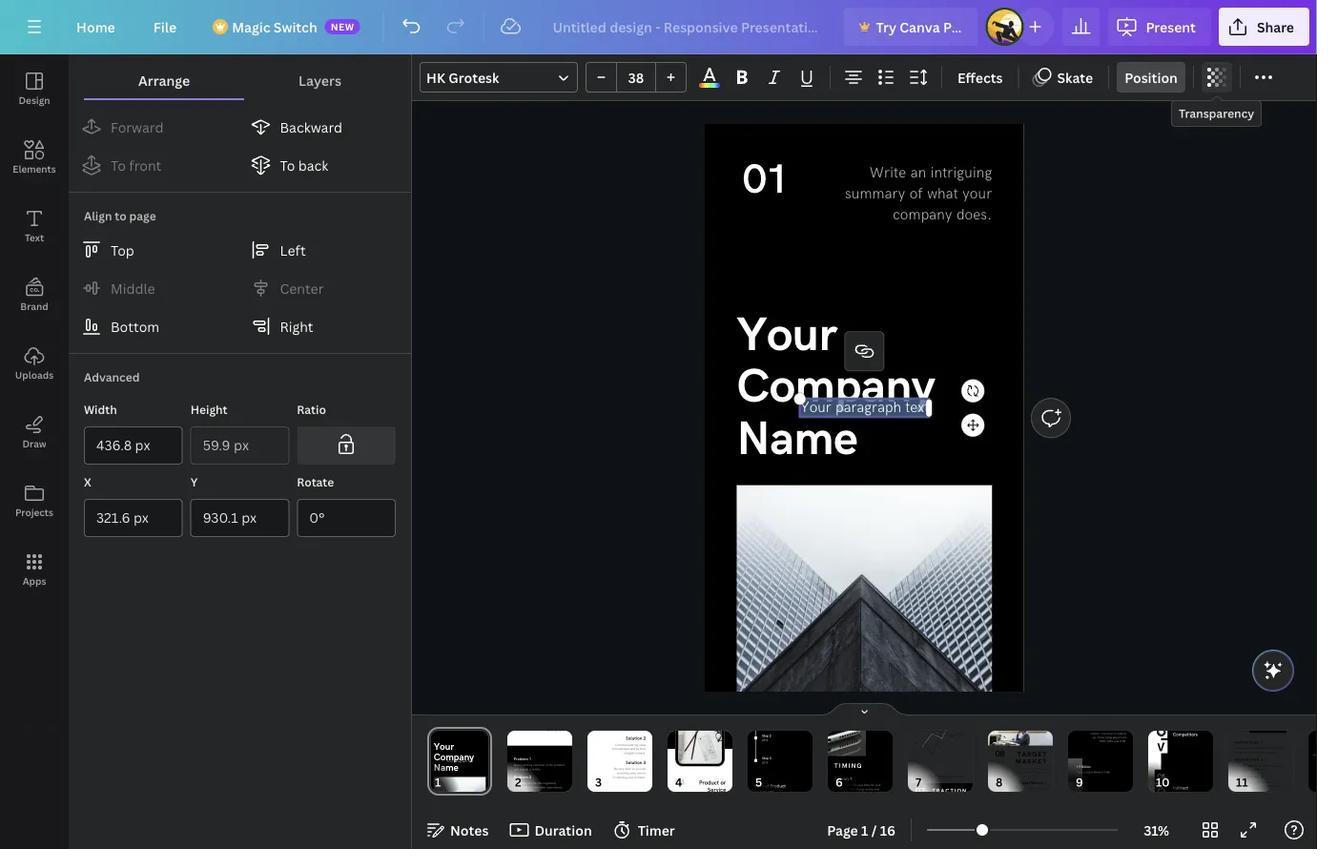 Task type: describe. For each thing, give the bounding box(es) containing it.
solution 2
[[626, 736, 646, 741]]

you inside target market who are the customers you want to cater to? target market 1 what are their profiles and visual personas?
[[1019, 771, 1024, 775]]

sizing
[[1106, 736, 1112, 739]]

step 3 2019 step 2 2018
[[762, 734, 772, 765]]

time
[[864, 783, 870, 787]]

file button
[[138, 8, 192, 46]]

2 vertical spatial how
[[1251, 785, 1256, 788]]

file
[[153, 18, 177, 36]]

company inside list 3-5 problems your company observes and wants to solve.
[[536, 724, 548, 728]]

2019
[[762, 761, 768, 765]]

try canva pro
[[876, 18, 966, 36]]

Width text field
[[96, 427, 170, 464]]

direct competitors
[[1173, 726, 1198, 737]]

are inside apply the two ways to size the market - top down or bottom up. some sizing jargons are tam, sam, and som.
[[1123, 736, 1127, 739]]

go
[[862, 788, 865, 791]]

3-
[[542, 720, 544, 724]]

page 1 / 16 button
[[820, 815, 904, 845]]

overview
[[533, 763, 545, 767]]

market up visual
[[1031, 781, 1044, 785]]

your up out-
[[1269, 781, 1275, 784]]

size
[[1118, 728, 1122, 731]]

the up rise
[[853, 783, 857, 787]]

you down than
[[1262, 785, 1266, 788]]

uploads
[[15, 368, 54, 381]]

text
[[25, 231, 44, 244]]

draw button
[[0, 398, 69, 467]]

X text field
[[96, 500, 170, 536]]

side panel tab list
[[0, 54, 69, 604]]

to left page
[[115, 208, 127, 223]]

draw
[[22, 437, 46, 450]]

2 inside the step 3 2019 step 2 2018
[[770, 734, 772, 738]]

brand
[[20, 300, 48, 312]]

switch
[[274, 18, 317, 36]]

service inside product or service
[[708, 787, 726, 794]]

3 item from the left
[[939, 775, 944, 778]]

and inside timing reason 1 why is "now" the best time for your company to rise and go to the next level?
[[856, 788, 861, 791]]

2 problem from the top
[[514, 775, 528, 780]]

backward
[[280, 118, 343, 136]]

1 problem from the top
[[514, 757, 528, 762]]

5 item from the left
[[959, 775, 963, 778]]

2 up traction 07
[[934, 775, 936, 778]]

apps
[[23, 574, 46, 587]]

the up bottom
[[1123, 728, 1127, 731]]

how button
[[1309, 704, 1318, 819]]

1 vertical spatial target
[[1019, 781, 1030, 785]]

customers
[[1033, 767, 1047, 771]]

and inside target market who are the customers you want to cater to? target market 1 what are their profiles and visual personas?
[[1034, 787, 1039, 790]]

brand button
[[0, 260, 69, 329]]

how inside button
[[1314, 754, 1318, 761]]

write
[[870, 164, 907, 182]]

perform
[[1272, 785, 1281, 788]]

1 step from the top
[[762, 734, 769, 738]]

it
[[530, 768, 531, 771]]

for inside the advantage 1 visualize your competitive advantages usinga quadrant for easy scanning. advantage 2 how is the landscape differentiated and what makes you different. advantage 3 what can you do better than your competition? how will you out-perform them?
[[1256, 751, 1259, 754]]

striking
[[523, 763, 533, 767]]

market inside 1.9 billion total available market (tam)
[[1094, 771, 1103, 774]]

page
[[827, 821, 858, 839]]

uploads button
[[0, 329, 69, 398]]

right
[[280, 317, 313, 335]]

the inside the advantage 1 visualize your competitive advantages usinga quadrant for easy scanning. advantage 2 how is the landscape differentiated and what makes you different. advantage 3 what can you do better than your competition? how will you out-perform them?
[[1244, 764, 1248, 767]]

of inside the birth of product or service
[[765, 783, 769, 789]]

som.
[[1120, 740, 1127, 743]]

m
[[1081, 786, 1084, 790]]

your inside timing reason 1 why is "now" the best time for your company to rise and go to the next level?
[[875, 783, 881, 787]]

center
[[280, 279, 324, 297]]

right button
[[242, 307, 405, 345]]

or inside product or service
[[721, 779, 726, 786]]

two
[[1102, 728, 1107, 731]]

do
[[1252, 781, 1255, 784]]

what inside the advantage 1 visualize your competitive advantages usinga quadrant for easy scanning. advantage 2 how is the landscape differentiated and what makes you different. advantage 3 what can you do better than your competition? how will you out-perform them?
[[1235, 768, 1241, 771]]

you left 'do'
[[1247, 781, 1251, 784]]

competition?
[[1235, 785, 1250, 788]]

them?
[[1235, 789, 1243, 792]]

to down "now"
[[847, 788, 850, 791]]

0 horizontal spatial how
[[1235, 764, 1241, 767]]

bottom
[[111, 317, 159, 335]]

value
[[639, 743, 646, 747]]

try
[[876, 18, 897, 36]]

backward button
[[242, 108, 405, 146]]

for inside timing reason 1 why is "now" the best time for your company to rise and go to the next level?
[[871, 783, 875, 787]]

ratio
[[297, 401, 326, 417]]

solution for solution 2
[[626, 736, 642, 741]]

projects
[[15, 506, 53, 519]]

a
[[521, 763, 522, 767]]

main menu bar
[[0, 0, 1318, 54]]

your for paragraph
[[800, 399, 832, 417]]

1 inside target market who are the customers you want to cater to? target market 1 what are their profiles and visual personas?
[[1045, 781, 1047, 785]]

Y text field
[[203, 500, 277, 536]]

list containing forward
[[69, 108, 411, 184]]

up.
[[1093, 736, 1097, 739]]

and inside apply the two ways to size the market - top down or bottom up. some sizing jargons are tam, sam, and som.
[[1115, 740, 1119, 743]]

left button
[[242, 231, 405, 269]]

available for billion
[[1083, 771, 1094, 774]]

smoothly
[[617, 772, 629, 775]]

the down time
[[869, 788, 873, 791]]

bottom
[[1118, 732, 1127, 735]]

your up quadrant
[[1247, 747, 1252, 750]]

usinga
[[1235, 751, 1243, 754]]

3 down forward.
[[643, 760, 646, 766]]

market up customers
[[1016, 758, 1048, 766]]

present button
[[1108, 8, 1211, 46]]

home link
[[61, 8, 130, 46]]

timing reason 1 why is "now" the best time for your company to rise and go to the next level?
[[835, 762, 881, 795]]

negatively
[[543, 782, 556, 785]]

summary
[[845, 185, 906, 203]]

and down how
[[535, 786, 539, 789]]

what inside write an intriguing summary of what your company does.
[[928, 185, 959, 203]]

jargons
[[1113, 736, 1122, 739]]

rotate
[[297, 474, 334, 489]]

timer button
[[607, 815, 683, 845]]

their inside "problem 1 give a striking overview of the problem and explain it briefly. problem 2 elaborate on how this negatively impacts people and their experiences."
[[540, 786, 546, 789]]

magic
[[232, 18, 270, 36]]

to front
[[111, 156, 162, 174]]

be very clear so you can smoothly jump next to introducing your product.
[[613, 767, 646, 779]]

visualize
[[1235, 747, 1246, 750]]

Design title text field
[[538, 8, 836, 46]]

what inside the advantage 1 visualize your competitive advantages usinga quadrant for easy scanning. advantage 2 how is the landscape differentiated and what makes you different. advantage 3 what can you do better than your competition? how will you out-perform them?
[[1235, 781, 1242, 784]]

2 up value
[[643, 736, 646, 741]]

than
[[1264, 781, 1269, 784]]

problems
[[547, 720, 559, 724]]

advantage 1 visualize your competitive advantages usinga quadrant for easy scanning. advantage 2 how is the landscape differentiated and what makes you different. advantage 3 what can you do better than your competition? how will you out-perform them?
[[1235, 741, 1282, 792]]

share
[[1257, 18, 1295, 36]]

2 step from the top
[[762, 757, 769, 761]]

1 advantage from the top
[[1235, 741, 1260, 745]]

the up '-'
[[1098, 728, 1102, 731]]

or inside apply the two ways to size the market - top down or bottom up. some sizing jargons are tam, sam, and som.
[[1115, 732, 1117, 735]]

available for m
[[1090, 791, 1101, 795]]

2 inside the advantage 1 visualize your competitive advantages usinga quadrant for easy scanning. advantage 2 how is the landscape differentiated and what makes you different. advantage 3 what can you do better than your competition? how will you out-perform them?
[[1261, 758, 1264, 762]]

to inside target market who are the customers you want to cater to? target market 1 what are their profiles and visual personas?
[[1032, 771, 1034, 775]]

width
[[84, 401, 117, 417]]

height
[[190, 401, 228, 417]]

2 advantage from the top
[[1235, 758, 1260, 762]]

08
[[996, 749, 1005, 759]]

(tam)
[[1103, 771, 1111, 774]]

product.
[[635, 776, 646, 779]]

Height text field
[[203, 427, 277, 464]]

birth of product or service
[[754, 783, 786, 795]]

of inside write an intriguing summary of what your company does.
[[910, 185, 923, 203]]

53
[[1076, 786, 1080, 790]]

is inside the advantage 1 visualize your competitive advantages usinga quadrant for easy scanning. advantage 2 how is the landscape differentiated and what makes you different. advantage 3 what can you do better than your competition? how will you out-perform them?
[[1241, 764, 1243, 767]]

front
[[129, 156, 162, 174]]

company inside timing reason 1 why is "now" the best time for your company to rise and go to the next level?
[[835, 788, 846, 791]]



Task type: locate. For each thing, give the bounding box(es) containing it.
Rotate text field
[[309, 500, 384, 536]]

what left "profiles"
[[1003, 787, 1011, 790]]

rise
[[851, 788, 855, 791]]

1 vertical spatial what
[[1235, 768, 1241, 771]]

1 horizontal spatial of
[[765, 783, 769, 789]]

level?
[[835, 792, 842, 795]]

the inside target market who are the customers you want to cater to? target market 1 what are their profiles and visual personas?
[[1028, 767, 1032, 771]]

of
[[910, 185, 923, 203], [546, 763, 548, 767], [765, 783, 769, 789]]

5 right list
[[544, 720, 546, 724]]

is right the why
[[841, 783, 843, 787]]

is
[[1241, 764, 1243, 767], [841, 783, 843, 787]]

1 horizontal spatial what
[[1235, 768, 1241, 771]]

their
[[540, 786, 546, 789], [1016, 787, 1022, 790]]

1 vertical spatial step
[[762, 757, 769, 761]]

1 vertical spatial are
[[1023, 767, 1027, 771]]

1 for problem
[[529, 757, 531, 762]]

1 item from the left
[[920, 775, 924, 778]]

0 horizontal spatial can
[[641, 767, 646, 771]]

1 inside the advantage 1 visualize your competitive advantages usinga quadrant for easy scanning. advantage 2 how is the landscape differentiated and what makes you different. advantage 3 what can you do better than your competition? how will you out-perform them?
[[1261, 741, 1264, 745]]

you down "landscape"
[[1250, 768, 1254, 771]]

your inside the be very clear so you can smoothly jump next to introducing your product.
[[628, 776, 634, 779]]

page 1 image
[[427, 731, 492, 792]]

2 item from the left
[[929, 775, 934, 778]]

group
[[586, 62, 687, 93]]

0 horizontal spatial or
[[721, 779, 726, 786]]

the up makes
[[1244, 764, 1248, 767]]

1 inside timing reason 1 why is "now" the best time for your company to rise and go to the next level?
[[850, 776, 853, 781]]

arrange
[[138, 71, 190, 89]]

1 up competitive
[[1261, 741, 1264, 745]]

1 horizontal spatial service
[[760, 789, 774, 795]]

your up solve.
[[560, 720, 566, 724]]

0 horizontal spatial for
[[871, 783, 875, 787]]

competitors
[[1173, 732, 1198, 737], [1173, 791, 1198, 796]]

2 up on
[[529, 775, 531, 780]]

market
[[1091, 732, 1100, 735]]

of right overview
[[546, 763, 548, 767]]

1 horizontal spatial is
[[1241, 764, 1243, 767]]

to right go
[[866, 788, 868, 791]]

their left "profiles"
[[1016, 787, 1022, 790]]

to?
[[1043, 771, 1047, 775]]

1.9
[[1076, 765, 1081, 769]]

market left the (sam)
[[1102, 791, 1110, 795]]

step up the 2018
[[762, 734, 769, 738]]

their inside target market who are the customers you want to cater to? target market 1 what are their profiles and visual personas?
[[1016, 787, 1022, 790]]

your inside text box
[[800, 399, 832, 417]]

target up customers
[[1018, 751, 1048, 759]]

birth
[[754, 783, 764, 789]]

to back
[[280, 156, 329, 174]]

1 horizontal spatial or
[[754, 789, 759, 795]]

be
[[614, 767, 618, 771]]

3 inside the step 3 2019 step 2 2018
[[770, 757, 772, 761]]

out-
[[1267, 785, 1272, 788]]

your inside list 3-5 problems your company observes and wants to solve.
[[560, 720, 566, 724]]

can inside the advantage 1 visualize your competitive advantages usinga quadrant for easy scanning. advantage 2 how is the landscape differentiated and what makes you different. advantage 3 what can you do better than your competition? how will you out-perform them?
[[1242, 781, 1246, 784]]

0 horizontal spatial what
[[1003, 787, 1011, 790]]

intriguing
[[931, 164, 993, 182]]

and down the best
[[856, 788, 861, 791]]

0 vertical spatial problem
[[514, 757, 528, 762]]

so
[[632, 767, 635, 771]]

0 vertical spatial how
[[1314, 754, 1318, 761]]

problem
[[554, 763, 565, 767]]

advantage down quadrant
[[1235, 758, 1260, 762]]

2 horizontal spatial how
[[1314, 754, 1318, 761]]

are left "profiles"
[[1011, 787, 1016, 790]]

available inside 1.9 billion total available market (tam)
[[1083, 771, 1094, 774]]

1 for item
[[925, 775, 926, 778]]

target up "profiles"
[[1019, 781, 1030, 785]]

2 up the birth of product or service
[[770, 734, 772, 738]]

advantage up visualize
[[1235, 741, 1260, 745]]

07
[[916, 786, 925, 796]]

the inside "problem 1 give a striking overview of the problem and explain it briefly. problem 2 elaborate on how this negatively impacts people and their experiences."
[[549, 763, 553, 767]]

to right want
[[1032, 771, 1034, 775]]

and inside list 3-5 problems your company observes and wants to solve.
[[561, 724, 566, 728]]

2 vertical spatial company
[[835, 788, 846, 791]]

2 horizontal spatial of
[[910, 185, 923, 203]]

communicate big value conveniences and be truly straight forward.
[[612, 743, 646, 755]]

can inside the be very clear so you can smoothly jump next to introducing your product.
[[641, 767, 646, 771]]

20 10 0
[[915, 742, 918, 777]]

problem up 'a'
[[514, 757, 528, 762]]

3 up the birth of product or service
[[770, 757, 772, 761]]

your up does.
[[963, 185, 993, 203]]

ways
[[1108, 728, 1114, 731]]

are
[[1123, 736, 1127, 739], [1023, 767, 1027, 771], [1011, 787, 1016, 790]]

to inside list 3-5 problems your company observes and wants to solve.
[[555, 729, 558, 732]]

2 horizontal spatial are
[[1123, 736, 1127, 739]]

bottom button
[[73, 307, 236, 345]]

step up 2019
[[762, 757, 769, 761]]

and up personas?
[[1034, 787, 1039, 790]]

3 advantage from the top
[[1235, 775, 1260, 779]]

notes button
[[420, 815, 497, 845]]

0 vertical spatial for
[[1256, 751, 1259, 754]]

2 solution from the top
[[626, 760, 642, 766]]

1 inside button
[[862, 821, 869, 839]]

04
[[675, 778, 685, 788]]

competitors for indirect competitors
[[1173, 791, 1198, 796]]

or inside the birth of product or service
[[754, 789, 759, 795]]

4 item from the left
[[949, 775, 953, 778]]

0 vertical spatial solution
[[626, 736, 642, 741]]

canva
[[900, 18, 940, 36]]

2 horizontal spatial or
[[1115, 732, 1117, 735]]

what down the "intriguing"
[[928, 185, 959, 203]]

hk grotesk
[[426, 68, 499, 86]]

color range image
[[699, 83, 720, 88]]

1 vertical spatial 5
[[964, 775, 965, 778]]

straight
[[624, 752, 634, 755]]

0 horizontal spatial their
[[540, 786, 546, 789]]

easy
[[1260, 751, 1266, 754]]

1 horizontal spatial are
[[1023, 767, 1027, 771]]

0 vertical spatial of
[[910, 185, 923, 203]]

market inside the 53 m serviceable available market (sam)
[[1102, 791, 1110, 795]]

try canva pro button
[[844, 8, 978, 46]]

1 for advantage
[[1261, 741, 1264, 745]]

1 vertical spatial or
[[721, 779, 726, 786]]

what
[[928, 185, 959, 203], [1235, 768, 1241, 771]]

or up jargons
[[1115, 732, 1117, 735]]

1 horizontal spatial product
[[770, 783, 786, 789]]

product inside the birth of product or service
[[770, 783, 786, 789]]

service down birth
[[760, 789, 774, 795]]

1 vertical spatial what
[[1003, 787, 1011, 790]]

0 horizontal spatial product
[[699, 779, 719, 786]]

to left size
[[1114, 728, 1117, 731]]

company up level?
[[835, 788, 846, 791]]

1 vertical spatial of
[[546, 763, 548, 767]]

1 vertical spatial problem
[[514, 775, 528, 780]]

– – number field
[[623, 68, 650, 86]]

page 1 / 16
[[827, 821, 896, 839]]

middle button
[[73, 269, 236, 307]]

their down "this"
[[540, 786, 546, 789]]

to for to front
[[111, 156, 126, 174]]

why
[[835, 783, 841, 787]]

2 down easy
[[1261, 758, 1264, 762]]

are up want
[[1023, 767, 1027, 771]]

you inside the be very clear so you can smoothly jump next to introducing your product.
[[636, 767, 641, 771]]

and up solve.
[[561, 724, 566, 728]]

to left back
[[280, 156, 295, 174]]

next inside timing reason 1 why is "now" the best time for your company to rise and go to the next level?
[[874, 788, 880, 791]]

design button
[[0, 54, 69, 123]]

5 inside list 3-5 problems your company observes and wants to solve.
[[544, 720, 546, 724]]

1 competitors from the top
[[1173, 732, 1198, 737]]

2 competitors from the top
[[1173, 791, 1198, 796]]

observes
[[549, 724, 560, 728]]

2 horizontal spatial company
[[893, 205, 953, 223]]

you down the who
[[1019, 771, 1024, 775]]

tam,
[[1099, 740, 1106, 743]]

1 vertical spatial next
[[874, 788, 880, 791]]

20
[[915, 742, 918, 745]]

how down the usinga
[[1235, 764, 1241, 767]]

0 vertical spatial your
[[737, 308, 838, 365]]

your inside write an intriguing summary of what your company does.
[[963, 185, 993, 203]]

0 horizontal spatial are
[[1011, 787, 1016, 790]]

1 vertical spatial competitors
[[1173, 791, 1198, 796]]

duration
[[535, 821, 592, 839]]

1 vertical spatial available
[[1090, 791, 1101, 795]]

0 horizontal spatial is
[[841, 783, 843, 787]]

1 horizontal spatial next
[[874, 788, 880, 791]]

0 horizontal spatial 5
[[544, 720, 546, 724]]

your right time
[[875, 783, 881, 787]]

competitors for direct competitors
[[1173, 732, 1198, 737]]

your inside your company name
[[737, 308, 838, 365]]

competitive
[[1253, 747, 1268, 750]]

available inside the 53 m serviceable available market (sam)
[[1090, 791, 1101, 795]]

advanced
[[84, 369, 140, 384]]

market left "(tam)"
[[1094, 771, 1103, 774]]

solution up big
[[626, 736, 642, 741]]

different.
[[1255, 768, 1266, 771]]

1 vertical spatial advantage
[[1235, 758, 1260, 762]]

1 solution from the top
[[626, 736, 642, 741]]

want
[[1025, 771, 1031, 775]]

indirect competitors
[[1173, 785, 1198, 796]]

"now"
[[844, 783, 852, 787]]

0 vertical spatial competitors
[[1173, 732, 1198, 737]]

1 vertical spatial for
[[871, 783, 875, 787]]

to down observes at bottom
[[555, 729, 558, 732]]

and down give
[[514, 768, 519, 771]]

available right serviceable
[[1090, 791, 1101, 795]]

next up "product."
[[637, 772, 643, 775]]

0 horizontal spatial to
[[111, 156, 126, 174]]

or left birth
[[721, 779, 726, 786]]

top
[[1102, 732, 1106, 735]]

you right so
[[636, 767, 641, 771]]

experiences.
[[547, 786, 563, 789]]

for right time
[[871, 783, 875, 787]]

0 vertical spatial are
[[1123, 736, 1127, 739]]

53 m serviceable available market (sam)
[[1076, 786, 1118, 795]]

of right birth
[[765, 783, 769, 789]]

company down the 3-
[[536, 724, 548, 728]]

2 vertical spatial are
[[1011, 787, 1016, 790]]

y
[[190, 474, 198, 489]]

advantage down makes
[[1235, 775, 1260, 779]]

target
[[1018, 751, 1048, 759], [1019, 781, 1030, 785]]

/
[[872, 821, 877, 839]]

2
[[770, 734, 772, 738], [643, 736, 646, 741], [1261, 758, 1264, 762], [529, 775, 531, 780], [934, 775, 936, 778]]

the left "problem"
[[549, 763, 553, 767]]

1 horizontal spatial their
[[1016, 787, 1022, 790]]

how down 'do'
[[1251, 785, 1256, 788]]

truly
[[640, 747, 646, 751]]

your company name
[[737, 308, 935, 468]]

of down an
[[910, 185, 923, 203]]

0 vertical spatial target
[[1018, 751, 1048, 759]]

hk grotesk button
[[420, 62, 578, 93]]

to for to back
[[280, 156, 295, 174]]

quadrant
[[1244, 751, 1255, 754]]

what inside target market who are the customers you want to cater to? target market 1 what are their profiles and visual personas?
[[1003, 787, 1011, 790]]

0 vertical spatial 5
[[544, 720, 546, 724]]

and inside the advantage 1 visualize your competitive advantages usinga quadrant for easy scanning. advantage 2 how is the landscape differentiated and what makes you different. advantage 3 what can you do better than your competition? how will you out-perform them?
[[1277, 764, 1281, 767]]

1 right the 0
[[925, 775, 926, 778]]

competitors down indirect
[[1173, 791, 1198, 796]]

to left front
[[111, 156, 126, 174]]

0 vertical spatial advantage
[[1235, 741, 1260, 745]]

layers button
[[244, 62, 396, 98]]

2 vertical spatial of
[[765, 783, 769, 789]]

and down jargons
[[1115, 740, 1119, 743]]

next right go
[[874, 788, 880, 791]]

does.
[[957, 205, 993, 223]]

2 to from the left
[[280, 156, 295, 174]]

1 to from the left
[[111, 156, 126, 174]]

0 vertical spatial available
[[1083, 771, 1094, 774]]

0 vertical spatial step
[[762, 734, 769, 738]]

1 horizontal spatial 5
[[964, 775, 965, 778]]

1 vertical spatial your
[[800, 399, 832, 417]]

to up "product."
[[643, 772, 646, 775]]

1 for page
[[862, 821, 869, 839]]

can up "competition?"
[[1242, 781, 1246, 784]]

for down competitive
[[1256, 751, 1259, 754]]

hk
[[426, 68, 446, 86]]

people
[[525, 786, 534, 789]]

your paragraph text
[[800, 399, 929, 417]]

service right 04
[[708, 787, 726, 794]]

1 horizontal spatial company
[[835, 788, 846, 791]]

0 horizontal spatial what
[[928, 185, 959, 203]]

advantage
[[1235, 741, 1260, 745], [1235, 758, 1260, 762], [1235, 775, 1260, 779]]

3 left 4
[[944, 775, 945, 778]]

list
[[69, 108, 411, 184]]

0 vertical spatial can
[[641, 767, 646, 771]]

2 vertical spatial or
[[754, 789, 759, 795]]

reason
[[835, 776, 849, 781]]

0 vertical spatial what
[[928, 185, 959, 203]]

1 vertical spatial how
[[1235, 764, 1241, 767]]

0 vertical spatial or
[[1115, 732, 1117, 735]]

available
[[1083, 771, 1094, 774], [1090, 791, 1101, 795]]

1 inside "problem 1 give a striking overview of the problem and explain it briefly. problem 2 elaborate on how this negatively impacts people and their experiences."
[[529, 757, 531, 762]]

forward button
[[73, 108, 236, 146]]

solution for solution 3
[[626, 760, 642, 766]]

1 up striking
[[529, 757, 531, 762]]

0 horizontal spatial next
[[637, 772, 643, 775]]

2 vertical spatial advantage
[[1235, 775, 1260, 779]]

can up "product."
[[641, 767, 646, 771]]

1 horizontal spatial can
[[1242, 781, 1246, 784]]

1 vertical spatial is
[[841, 783, 843, 787]]

of inside "problem 1 give a striking overview of the problem and explain it briefly. problem 2 elaborate on how this negatively impacts people and their experiences."
[[546, 763, 548, 767]]

to back button
[[242, 146, 405, 184]]

align to page
[[84, 208, 156, 223]]

are up som.
[[1123, 736, 1127, 739]]

1 horizontal spatial for
[[1256, 751, 1259, 754]]

your
[[737, 308, 838, 365], [800, 399, 832, 417]]

1 vertical spatial solution
[[626, 760, 642, 766]]

1 up visual
[[1045, 781, 1047, 785]]

1 horizontal spatial to
[[280, 156, 295, 174]]

1 left /
[[862, 821, 869, 839]]

0 horizontal spatial service
[[708, 787, 726, 794]]

what left makes
[[1235, 768, 1241, 771]]

to inside the be very clear so you can smoothly jump next to introducing your product.
[[643, 772, 646, 775]]

Your paragraph text text field
[[800, 397, 929, 418]]

0 horizontal spatial of
[[546, 763, 548, 767]]

Page title text field
[[449, 773, 457, 792]]

is up makes
[[1241, 764, 1243, 767]]

page
[[129, 208, 156, 223]]

who
[[1016, 767, 1022, 771]]

0 vertical spatial what
[[1235, 781, 1242, 784]]

the up want
[[1028, 767, 1032, 771]]

share button
[[1219, 8, 1310, 46]]

product inside product or service
[[699, 779, 719, 786]]

and right differentiated
[[1277, 764, 1281, 767]]

position
[[1125, 68, 1178, 86]]

company down an
[[893, 205, 953, 223]]

next inside the be very clear so you can smoothly jump next to introducing your product.
[[637, 772, 643, 775]]

service
[[708, 787, 726, 794], [760, 789, 774, 795]]

your for company
[[737, 308, 838, 365]]

to inside apply the two ways to size the market - top down or bottom up. some sizing jargons are tam, sam, and som.
[[1114, 728, 1117, 731]]

traction
[[932, 788, 967, 795]]

is inside timing reason 1 why is "now" the best time for your company to rise and go to the next level?
[[841, 783, 843, 787]]

name
[[737, 411, 858, 468]]

back
[[298, 156, 329, 174]]

0 vertical spatial is
[[1241, 764, 1243, 767]]

0 horizontal spatial company
[[536, 724, 548, 728]]

apply the two ways to size the market - top down or bottom up. some sizing jargons are tam, sam, and som.
[[1090, 728, 1127, 743]]

solution up so
[[626, 760, 642, 766]]

align to page list
[[69, 231, 411, 345]]

3 inside the advantage 1 visualize your competitive advantages usinga quadrant for easy scanning. advantage 2 how is the landscape differentiated and what makes you different. advantage 3 what can you do better than your competition? how will you out-perform them?
[[1261, 775, 1264, 779]]

competitors down direct
[[1173, 732, 1198, 737]]

what up "competition?"
[[1235, 781, 1242, 784]]

company inside write an intriguing summary of what your company does.
[[893, 205, 953, 223]]

1 vertical spatial can
[[1242, 781, 1246, 784]]

or
[[1115, 732, 1117, 735], [721, 779, 726, 786], [754, 789, 759, 795]]

position button
[[1117, 62, 1186, 93]]

better
[[1256, 781, 1263, 784]]

1 vertical spatial company
[[536, 724, 548, 728]]

problem up 'elaborate' in the bottom left of the page
[[514, 775, 528, 780]]

available down billion
[[1083, 771, 1094, 774]]

0 vertical spatial next
[[637, 772, 643, 775]]

product right 04
[[699, 779, 719, 786]]

and left be
[[630, 747, 635, 751]]

hide pages image
[[819, 702, 911, 717]]

0 vertical spatial company
[[893, 205, 953, 223]]

how right scanning.
[[1314, 754, 1318, 761]]

1 horizontal spatial how
[[1251, 785, 1256, 788]]

2 inside "problem 1 give a striking overview of the problem and explain it briefly. problem 2 elaborate on how this negatively impacts people and their experiences."
[[529, 775, 531, 780]]

1 horizontal spatial what
[[1235, 781, 1242, 784]]

service inside the birth of product or service
[[760, 789, 774, 795]]

and inside communicate big value conveniences and be truly straight forward.
[[630, 747, 635, 751]]

1 up "now"
[[850, 776, 853, 781]]

5 right 4
[[964, 775, 965, 778]]

your down jump at the bottom of page
[[628, 776, 634, 779]]



Task type: vqa. For each thing, say whether or not it's contained in the screenshot.
the bottom next
yes



